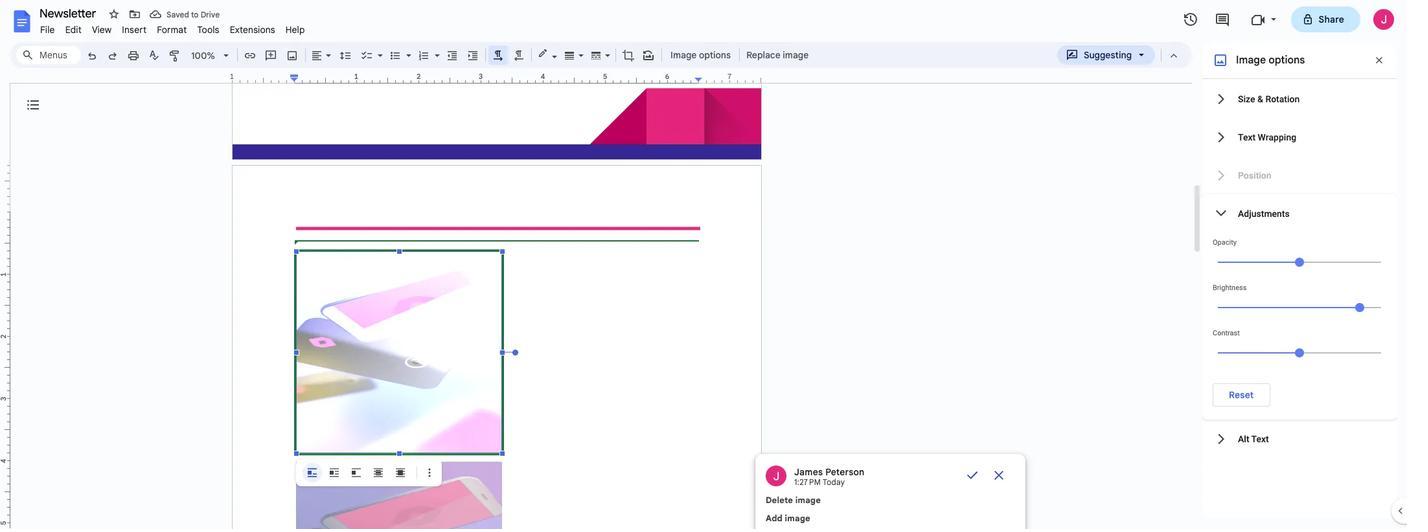 Task type: locate. For each thing, give the bounding box(es) containing it.
image
[[783, 49, 809, 61], [795, 495, 821, 506], [785, 513, 810, 524]]

2 vertical spatial image
[[785, 513, 810, 524]]

line & paragraph spacing image
[[338, 46, 353, 64]]

image for replace image
[[783, 49, 809, 61]]

1 horizontal spatial image options
[[1236, 54, 1305, 67]]

In line radio
[[303, 463, 322, 483]]

contrast slider
[[1213, 338, 1386, 367]]

image options inside section
[[1236, 54, 1305, 67]]

contrast image
[[1295, 349, 1304, 358]]

menu bar banner
[[0, 0, 1407, 529]]

0 horizontal spatial image options
[[671, 49, 731, 61]]

image down delete image
[[785, 513, 810, 524]]

image up "right margin" image at top
[[671, 49, 697, 61]]

options up rotation on the right top
[[1269, 54, 1305, 67]]

image options section
[[1202, 42, 1397, 519]]

0 vertical spatial image
[[783, 49, 809, 61]]

adjustments tab
[[1202, 194, 1397, 233]]

format menu item
[[152, 22, 192, 38]]

brightness image
[[1355, 303, 1364, 312]]

alt text tab
[[1202, 420, 1397, 458]]

size
[[1238, 94, 1255, 104]]

Menus field
[[16, 46, 81, 64]]

toolbar
[[299, 463, 439, 483]]

Star checkbox
[[105, 5, 123, 23]]

mode and view toolbar
[[1057, 42, 1184, 68]]

image options
[[671, 49, 731, 61], [1236, 54, 1305, 67]]

file
[[40, 24, 55, 36]]

james peterson image
[[766, 466, 786, 487]]

1 horizontal spatial image
[[1236, 54, 1266, 67]]

james
[[794, 466, 823, 478]]

options up "right margin" image at top
[[699, 49, 731, 61]]

menu bar inside menu bar banner
[[35, 17, 310, 38]]

replace
[[746, 49, 781, 61]]

replace image button
[[743, 45, 812, 65]]

opacity slider
[[1213, 247, 1386, 277]]

text left wrapping on the top of page
[[1238, 132, 1256, 142]]

image for add image
[[785, 513, 810, 524]]

wrapping
[[1258, 132, 1296, 142]]

image options inside button
[[671, 49, 731, 61]]

image options up "right margin" image at top
[[671, 49, 731, 61]]

border dash image
[[589, 46, 604, 64]]

menu bar containing file
[[35, 17, 310, 38]]

view menu item
[[87, 22, 117, 38]]

view
[[92, 24, 112, 36]]

0 vertical spatial text
[[1238, 132, 1256, 142]]

image options up size & rotation
[[1236, 54, 1305, 67]]

adjustments
[[1238, 208, 1290, 219]]

1 vertical spatial text
[[1251, 434, 1269, 444]]

rotation
[[1266, 94, 1300, 104]]

menu bar
[[35, 17, 310, 38]]

0 horizontal spatial image
[[671, 49, 697, 61]]

edit
[[65, 24, 82, 36]]

opacity
[[1213, 238, 1237, 247]]

help
[[286, 24, 305, 36]]

james peterson 1:27 pm today
[[794, 466, 865, 487]]

alt text
[[1238, 434, 1269, 444]]

&
[[1257, 94, 1263, 104]]

contrast
[[1213, 329, 1240, 338]]

reset button
[[1213, 384, 1270, 407]]

image inside 'popup button'
[[783, 49, 809, 61]]

image right replace
[[783, 49, 809, 61]]

format
[[157, 24, 187, 36]]

option group
[[303, 463, 410, 483]]

image down 1:27 pm
[[795, 495, 821, 506]]

suggesting
[[1084, 49, 1132, 61]]

image
[[671, 49, 697, 61], [1236, 54, 1266, 67]]

text
[[1238, 132, 1256, 142], [1251, 434, 1269, 444]]

1 horizontal spatial options
[[1269, 54, 1305, 67]]

text right alt
[[1251, 434, 1269, 444]]

left margin image
[[233, 73, 298, 83]]

extensions menu item
[[225, 22, 280, 38]]

to
[[191, 9, 199, 19]]

In front of text radio
[[391, 463, 410, 483]]

image up size
[[1236, 54, 1266, 67]]

1 vertical spatial image
[[795, 495, 821, 506]]

options
[[699, 49, 731, 61], [1269, 54, 1305, 67]]

alt
[[1238, 434, 1249, 444]]

text wrapping
[[1238, 132, 1296, 142]]

drive
[[201, 9, 220, 19]]

Wrap text radio
[[325, 463, 344, 483]]

add image
[[766, 513, 810, 524]]

0 horizontal spatial options
[[699, 49, 731, 61]]



Task type: vqa. For each thing, say whether or not it's contained in the screenshot.
Slide menu item at the top
no



Task type: describe. For each thing, give the bounding box(es) containing it.
saved to drive
[[166, 9, 220, 19]]

tools
[[197, 24, 219, 36]]

peterson
[[825, 466, 865, 478]]

extensions
[[230, 24, 275, 36]]

options inside image options section
[[1269, 54, 1305, 67]]

insert
[[122, 24, 147, 36]]

share
[[1319, 14, 1344, 25]]

add
[[766, 513, 783, 524]]

suggesting button
[[1057, 45, 1155, 65]]

image for delete image
[[795, 495, 821, 506]]

text inside tab
[[1238, 132, 1256, 142]]

text wrapping tab
[[1202, 118, 1397, 156]]

1:27 pm
[[794, 477, 821, 487]]

edit menu item
[[60, 22, 87, 38]]

adjustments group
[[1202, 194, 1397, 420]]

option group inside image options application
[[303, 463, 410, 483]]

share button
[[1291, 6, 1360, 32]]

delete image
[[766, 495, 821, 506]]

image options button
[[665, 45, 737, 65]]

Zoom field
[[186, 46, 235, 65]]

size & rotation tab
[[1202, 80, 1397, 118]]

insert menu item
[[117, 22, 152, 38]]

replace image
[[746, 49, 809, 61]]

brightness slider
[[1213, 292, 1386, 322]]

saved to drive button
[[146, 5, 223, 23]]

image options application
[[0, 0, 1407, 529]]

opacity image
[[1295, 258, 1304, 267]]

position
[[1238, 170, 1271, 180]]

help menu item
[[280, 22, 310, 38]]

top margin image
[[0, 166, 10, 216]]

reset
[[1229, 389, 1254, 401]]

Rename text field
[[35, 5, 104, 21]]

1
[[230, 72, 234, 81]]

size & rotation
[[1238, 94, 1300, 104]]

file menu item
[[35, 22, 60, 38]]

image inside section
[[1236, 54, 1266, 67]]

main toolbar
[[80, 0, 813, 368]]

insert image image
[[285, 46, 300, 64]]

position tab
[[1202, 156, 1397, 194]]

image inside button
[[671, 49, 697, 61]]

options inside image options button
[[699, 49, 731, 61]]

tools menu item
[[192, 22, 225, 38]]

brightness
[[1213, 284, 1247, 292]]

Break text radio
[[347, 463, 366, 483]]

text inside tab
[[1251, 434, 1269, 444]]

delete
[[766, 495, 793, 506]]

Behind text radio
[[369, 463, 388, 483]]

saved
[[166, 9, 189, 19]]

right margin image
[[695, 73, 761, 83]]

Zoom text field
[[188, 47, 219, 65]]

today
[[823, 477, 845, 487]]



